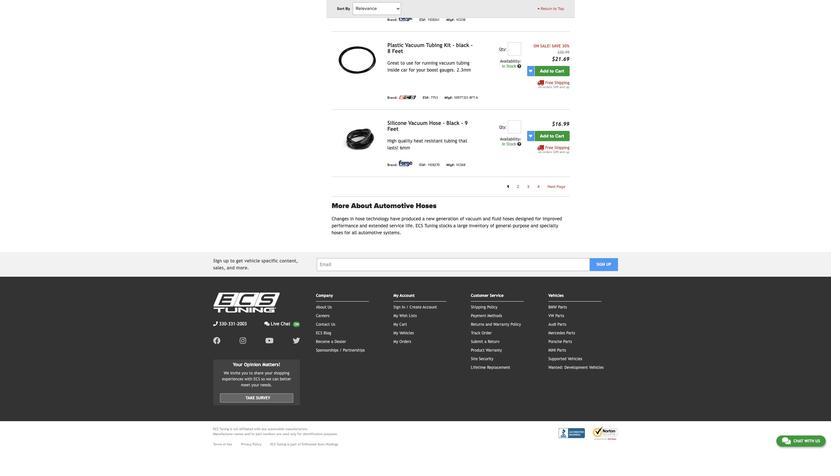 Task type: locate. For each thing, give the bounding box(es) containing it.
holdings
[[326, 443, 338, 447]]

feet right 8
[[392, 48, 403, 54]]

enthusiast
[[302, 443, 317, 447]]

1 vertical spatial free shipping on orders $49 and up
[[539, 146, 570, 154]]

2 question circle image from the top
[[518, 142, 522, 146]]

es#: for tubing
[[423, 96, 430, 100]]

cart down "wish"
[[400, 323, 407, 327]]

es#: for hose
[[420, 164, 427, 167]]

running
[[422, 60, 438, 66]]

stocks
[[440, 223, 452, 229]]

account
[[400, 294, 415, 298], [423, 305, 437, 310]]

0 vertical spatial qty:
[[499, 47, 507, 52]]

5 my from the top
[[394, 340, 399, 345]]

of inside "terms of use" link
[[223, 443, 226, 447]]

mfg#:
[[447, 18, 455, 22], [445, 96, 453, 100], [447, 164, 455, 167]]

tuning for ecs tuning is not affiliated with any automobile manufacturers. manufacturer names and/or part numbers are used only for identification purposes.
[[220, 428, 229, 432]]

1 vertical spatial hoses
[[332, 230, 343, 236]]

mini
[[549, 349, 556, 353]]

1 forge - corporate logo image from the top
[[399, 15, 413, 21]]

1 horizontal spatial tuning
[[277, 443, 286, 447]]

1 vertical spatial add to cart
[[540, 133, 565, 139]]

is down used
[[287, 443, 290, 447]]

0 horizontal spatial tuning
[[220, 428, 229, 432]]

1 add to cart from the top
[[540, 68, 565, 74]]

2 vertical spatial brand:
[[388, 164, 398, 167]]

1 vertical spatial tubing
[[444, 138, 458, 144]]

add to cart down $16.99
[[540, 133, 565, 139]]

2 qty: from the top
[[499, 125, 507, 130]]

add to cart button down $16.99
[[535, 131, 570, 141]]

tuning inside ecs tuning is not affiliated with any automobile manufacturers. manufacturer names and/or part numbers are used only for identification purposes.
[[220, 428, 229, 432]]

$49 down the $21.69
[[554, 85, 559, 89]]

add to cart button
[[535, 66, 570, 76], [535, 131, 570, 141]]

hoses
[[416, 202, 437, 210]]

matters!
[[263, 363, 281, 368]]

generation
[[436, 216, 459, 222]]

0 vertical spatial stock
[[507, 64, 517, 69]]

a left large
[[454, 223, 456, 229]]

4 my from the top
[[394, 331, 399, 336]]

0 vertical spatial add
[[540, 68, 549, 74]]

0 horizontal spatial about
[[316, 305, 327, 310]]

es#1928261 - vc03b - silicone vacuum hose - black - 9 feet - high quality heat resistant tubing that lasts! 3mm - forge - audi bmw volkswagen mini image
[[332, 0, 382, 13]]

1 question circle image from the top
[[518, 64, 522, 68]]

chat right live
[[281, 322, 291, 327]]

terms of use
[[213, 443, 232, 447]]

in
[[502, 64, 506, 69], [502, 142, 506, 147], [402, 305, 405, 310]]

1 vertical spatial brand:
[[388, 96, 398, 100]]

1 vertical spatial /
[[340, 349, 342, 353]]

- left 9
[[461, 120, 463, 126]]

1 availability: from the top
[[500, 59, 522, 64]]

and down the $21.69
[[560, 85, 565, 89]]

2 availability: from the top
[[500, 137, 522, 142]]

free shipping on orders $49 and up down $16.99
[[539, 146, 570, 154]]

my orders link
[[394, 340, 412, 345]]

0 vertical spatial cart
[[556, 68, 565, 74]]

parts for audi parts
[[558, 323, 567, 327]]

1 vertical spatial in
[[502, 142, 506, 147]]

330-331-2003 link
[[213, 321, 247, 328]]

add
[[540, 68, 549, 74], [540, 133, 549, 139]]

2 orders from the top
[[543, 150, 553, 154]]

to inside sign up to get vehicle specific content, sales, and more.
[[230, 259, 235, 264]]

1 my from the top
[[394, 294, 399, 298]]

2 vertical spatial policy
[[253, 443, 262, 447]]

a left new
[[423, 216, 425, 222]]

1 vertical spatial account
[[423, 305, 437, 310]]

7753
[[431, 96, 438, 100]]

returns
[[471, 323, 485, 327]]

es#1928270 - vc06b - silicone vacuum hose - black - 9 feet - high quality heat resistant tubing that lasts! 6mm - forge - audi bmw volkswagen mini image
[[332, 120, 382, 158]]

0 vertical spatial is
[[230, 428, 232, 432]]

sign inside button
[[597, 263, 605, 267]]

for down use
[[409, 67, 415, 73]]

1 vertical spatial es#:
[[423, 96, 430, 100]]

parts up mercedes parts
[[558, 323, 567, 327]]

6mm
[[400, 145, 410, 151]]

ecs inside we invite you to share your shopping experiences with ecs so we can better meet your needs.
[[254, 377, 260, 382]]

facebook logo image
[[213, 338, 221, 345]]

free down $16.99
[[546, 146, 554, 150]]

0 vertical spatial tubing
[[457, 60, 470, 66]]

caret up image
[[538, 7, 540, 11]]

0 vertical spatial orders
[[543, 85, 553, 89]]

tubing
[[426, 42, 443, 48]]

2 horizontal spatial tuning
[[425, 223, 438, 229]]

mfg#: left vc03b
[[447, 18, 455, 22]]

0 horizontal spatial sign
[[213, 259, 222, 264]]

parts down mercedes parts
[[564, 340, 573, 345]]

vehicles
[[549, 294, 564, 298], [400, 331, 414, 336], [568, 357, 583, 362], [590, 366, 604, 371]]

1 vertical spatial part
[[291, 443, 297, 447]]

vacuum inside "silicone vacuum hose - black - 9 feet"
[[409, 120, 428, 126]]

1 vertical spatial add to cart button
[[535, 131, 570, 141]]

parts for mercedes parts
[[567, 331, 576, 336]]

tubing left that
[[444, 138, 458, 144]]

Email email field
[[317, 258, 590, 271]]

1 horizontal spatial your
[[265, 371, 273, 376]]

parts up "porsche parts" link
[[567, 331, 576, 336]]

up inside button
[[607, 263, 612, 267]]

warranty down methods
[[494, 323, 510, 327]]

0 vertical spatial account
[[400, 294, 415, 298]]

shipping down the $21.69
[[555, 81, 570, 85]]

0 vertical spatial us
[[328, 305, 332, 310]]

1 orders from the top
[[543, 85, 553, 89]]

tuning inside changes in hose technology have produced a new generation of vacuum and fluid hoses designed for improved performance and extended service life. ecs tuning stocks a large inventory of general-purpose and specialty hoses for all automotive systems.
[[425, 223, 438, 229]]

my up 'my vehicles'
[[394, 323, 399, 327]]

1 vertical spatial vacuum
[[409, 120, 428, 126]]

purposes.
[[324, 433, 338, 437]]

my for my account
[[394, 294, 399, 298]]

2 vertical spatial mfg#:
[[447, 164, 455, 167]]

0 vertical spatial feet
[[392, 48, 403, 54]]

1 vertical spatial question circle image
[[518, 142, 522, 146]]

is inside ecs tuning is not affiliated with any automobile manufacturers. manufacturer names and/or part numbers are used only for identification purposes.
[[230, 428, 232, 432]]

0 vertical spatial tuning
[[425, 223, 438, 229]]

orders down $16.99
[[543, 150, 553, 154]]

2 horizontal spatial with
[[805, 440, 815, 444]]

comments image
[[265, 322, 270, 327]]

1 horizontal spatial policy
[[487, 305, 498, 310]]

stock
[[507, 64, 517, 69], [507, 142, 517, 147]]

my orders
[[394, 340, 412, 345]]

sign up to get vehicle specific content, sales, and more.
[[213, 259, 298, 271]]

forge - corporate logo image for es#: 1928261
[[399, 15, 413, 21]]

supported vehicles
[[549, 357, 583, 362]]

shipping policy
[[471, 305, 498, 310]]

add right add to wish list icon
[[540, 68, 549, 74]]

for inside ecs tuning is not affiliated with any automobile manufacturers. manufacturer names and/or part numbers are used only for identification purposes.
[[298, 433, 302, 437]]

/ down dealer
[[340, 349, 342, 353]]

2 vertical spatial cart
[[400, 323, 407, 327]]

vacuum up gauges.
[[439, 60, 455, 66]]

and down 'designed'
[[531, 223, 539, 229]]

3 brand: from the top
[[388, 164, 398, 167]]

is left not
[[230, 428, 232, 432]]

qty: for 9
[[499, 125, 507, 130]]

0 vertical spatial add to cart
[[540, 68, 565, 74]]

return right caret up image
[[541, 6, 553, 11]]

account right create
[[423, 305, 437, 310]]

ecs left blog
[[316, 331, 323, 336]]

qty: for -
[[499, 47, 507, 52]]

in for plastic vacuum tubing kit - black - 8 feet
[[502, 64, 506, 69]]

0 vertical spatial part
[[256, 433, 262, 437]]

2 vertical spatial in
[[402, 305, 405, 310]]

2 horizontal spatial sign
[[597, 263, 605, 267]]

tuning down are
[[277, 443, 286, 447]]

1 vertical spatial feet
[[388, 126, 399, 132]]

automotive
[[374, 202, 414, 210]]

mercedes parts
[[549, 331, 576, 336]]

your right 'meet'
[[252, 383, 259, 388]]

cart down the $21.69
[[556, 68, 565, 74]]

my up my wish lists link
[[394, 294, 399, 298]]

boost
[[427, 67, 438, 73]]

vacuum left hose on the top right of the page
[[409, 120, 428, 126]]

add to wish list image
[[529, 135, 533, 138]]

2 free shipping on orders $49 and up from the top
[[539, 146, 570, 154]]

tuning up manufacturer
[[220, 428, 229, 432]]

0 vertical spatial availability:
[[500, 59, 522, 64]]

1 vertical spatial forge - corporate logo image
[[399, 161, 413, 167]]

0 horizontal spatial your
[[252, 383, 259, 388]]

1 add to cart button from the top
[[535, 66, 570, 76]]

policy inside privacy policy link
[[253, 443, 262, 447]]

8
[[388, 48, 391, 54]]

ecs left so at the left bottom of the page
[[254, 377, 260, 382]]

0 vertical spatial in
[[502, 64, 506, 69]]

my for my orders
[[394, 340, 399, 345]]

return down order
[[488, 340, 500, 345]]

mfg#: vc03b
[[447, 18, 466, 22]]

privacy policy link
[[241, 442, 262, 447]]

330-331-2003
[[219, 322, 247, 327]]

in stock for on sale!                         save 30%
[[502, 64, 518, 69]]

audi
[[549, 323, 557, 327]]

vehicles up bmw parts link
[[549, 294, 564, 298]]

ecs inside ecs tuning is not affiliated with any automobile manufacturers. manufacturer names and/or part numbers are used only for identification purposes.
[[213, 428, 219, 432]]

car
[[401, 67, 408, 73]]

1 vertical spatial free
[[546, 146, 554, 150]]

parts down "porsche parts" link
[[558, 349, 566, 353]]

1 vertical spatial $49
[[554, 150, 559, 154]]

1 vertical spatial vacuum
[[466, 216, 482, 222]]

for down manufacturers.
[[298, 433, 302, 437]]

your up we
[[265, 371, 273, 376]]

in stock for $16.99
[[502, 142, 518, 147]]

2 vertical spatial es#:
[[420, 164, 427, 167]]

parts
[[558, 305, 567, 310], [556, 314, 565, 319], [558, 323, 567, 327], [567, 331, 576, 336], [564, 340, 573, 345], [558, 349, 566, 353]]

that
[[459, 138, 468, 144]]

and/or
[[245, 433, 255, 437]]

part
[[256, 433, 262, 437], [291, 443, 297, 447]]

sale!
[[541, 44, 551, 48]]

ecs down "numbers"
[[271, 443, 276, 447]]

orders
[[543, 85, 553, 89], [543, 150, 553, 154]]

warranty up security
[[486, 349, 502, 353]]

es#: left 7753
[[423, 96, 430, 100]]

es#: 7753
[[423, 96, 438, 100]]

2 add to cart button from the top
[[535, 131, 570, 141]]

not
[[233, 428, 238, 432]]

take
[[246, 396, 255, 401]]

and inside sign up to get vehicle specific content, sales, and more.
[[227, 266, 235, 271]]

forge - corporate logo image
[[399, 15, 413, 21], [399, 161, 413, 167]]

0 vertical spatial policy
[[487, 305, 498, 310]]

chat right comments icon
[[794, 440, 804, 444]]

1 vertical spatial mfg#:
[[445, 96, 453, 100]]

privacy policy
[[241, 443, 262, 447]]

2 vertical spatial us
[[816, 440, 821, 444]]

3 my from the top
[[394, 323, 399, 327]]

of up large
[[460, 216, 464, 222]]

add to cart for add to wish list icon
[[540, 68, 565, 74]]

ecs - corporate logo image
[[399, 96, 416, 99]]

your down the running
[[417, 67, 426, 73]]

tuning down new
[[425, 223, 438, 229]]

add right add to wish list image
[[540, 133, 549, 139]]

specialty
[[540, 223, 559, 229]]

1 qty: from the top
[[499, 47, 507, 52]]

1 in stock from the top
[[502, 64, 518, 69]]

availability: for on sale!                         save 30%
[[500, 59, 522, 64]]

2 add to cart from the top
[[540, 133, 565, 139]]

$49 down $16.99
[[554, 150, 559, 154]]

hose
[[356, 216, 365, 222]]

with left "any"
[[254, 428, 261, 432]]

add to cart button down the $21.69
[[535, 66, 570, 76]]

1 horizontal spatial sign
[[394, 305, 401, 310]]

is
[[230, 428, 232, 432], [287, 443, 290, 447]]

part inside ecs tuning is not affiliated with any automobile manufacturers. manufacturer names and/or part numbers are used only for identification purposes.
[[256, 433, 262, 437]]

systems.
[[384, 230, 402, 236]]

automobile
[[268, 428, 285, 432]]

of left the use
[[223, 443, 226, 447]]

0 horizontal spatial part
[[256, 433, 262, 437]]

0 vertical spatial in stock
[[502, 64, 518, 69]]

to left get
[[230, 259, 235, 264]]

is for not
[[230, 428, 232, 432]]

vacuum
[[439, 60, 455, 66], [466, 216, 482, 222]]

free down the $21.69
[[546, 81, 554, 85]]

ecs inside changes in hose technology have produced a new generation of vacuum and fluid hoses designed for improved performance and extended service life. ecs tuning stocks a large inventory of general-purpose and specialty hoses for all automotive systems.
[[416, 223, 423, 229]]

about up careers
[[316, 305, 327, 310]]

ecs right life.
[[416, 223, 423, 229]]

vacuum up use
[[405, 42, 425, 48]]

0 vertical spatial shipping
[[555, 81, 570, 85]]

mercedes parts link
[[549, 331, 576, 336]]

ecs up manufacturer
[[213, 428, 219, 432]]

sign inside sign up to get vehicle specific content, sales, and more.
[[213, 259, 222, 264]]

brand: up plastic
[[388, 18, 398, 22]]

2 stock from the top
[[507, 142, 517, 147]]

to
[[554, 6, 557, 11], [401, 60, 405, 66], [550, 68, 554, 74], [550, 133, 554, 139], [230, 259, 235, 264], [249, 371, 253, 376]]

cart down $16.99
[[556, 133, 565, 139]]

0 vertical spatial forge - corporate logo image
[[399, 15, 413, 21]]

2 my from the top
[[394, 314, 399, 319]]

brand: for plastic
[[388, 96, 398, 100]]

wish
[[400, 314, 408, 319]]

and right sales, on the left of the page
[[227, 266, 235, 271]]

1 stock from the top
[[507, 64, 517, 69]]

- right black
[[471, 42, 473, 48]]

/ left create
[[407, 305, 409, 310]]

become a dealer link
[[316, 340, 346, 345]]

vacuum up inventory
[[466, 216, 482, 222]]

inside
[[388, 67, 400, 73]]

add to cart
[[540, 68, 565, 74], [540, 133, 565, 139]]

es#: left the '1928270'
[[420, 164, 427, 167]]

es#:
[[420, 18, 427, 22], [423, 96, 430, 100], [420, 164, 427, 167]]

parts right bmw
[[558, 305, 567, 310]]

1 vertical spatial qty:
[[499, 125, 507, 130]]

track order
[[471, 331, 492, 336]]

with up 'meet'
[[245, 377, 253, 382]]

black
[[447, 120, 460, 126]]

to down $16.99
[[550, 133, 554, 139]]

0 vertical spatial on
[[539, 85, 542, 89]]

to down the $21.69
[[550, 68, 554, 74]]

tubing inside great to use for running vacuum tubing inside car for your boost gauges. 2.3mm
[[457, 60, 470, 66]]

1 horizontal spatial return
[[541, 6, 553, 11]]

1 vertical spatial in stock
[[502, 142, 518, 147]]

2 in stock from the top
[[502, 142, 518, 147]]

1 vertical spatial stock
[[507, 142, 517, 147]]

sign up button
[[590, 258, 618, 271]]

mfg#: left vc06b
[[447, 164, 455, 167]]

product warranty
[[471, 349, 502, 353]]

question circle image
[[518, 64, 522, 68], [518, 142, 522, 146]]

0 vertical spatial your
[[417, 67, 426, 73]]

parts for bmw parts
[[558, 305, 567, 310]]

have
[[391, 216, 400, 222]]

0 vertical spatial $49
[[554, 85, 559, 89]]

2 $49 from the top
[[554, 150, 559, 154]]

1 vertical spatial add
[[540, 133, 549, 139]]

policy
[[487, 305, 498, 310], [511, 323, 521, 327], [253, 443, 262, 447]]

0 vertical spatial free shipping on orders $49 and up
[[539, 81, 570, 89]]

vacuum inside great to use for running vacuum tubing inside car for your boost gauges. 2.3mm
[[439, 60, 455, 66]]

0 vertical spatial about
[[351, 202, 372, 210]]

shipping
[[555, 81, 570, 85], [555, 146, 570, 150], [471, 305, 486, 310]]

1 horizontal spatial hoses
[[503, 216, 514, 222]]

chat with us link
[[777, 436, 826, 448]]

2 vertical spatial tuning
[[277, 443, 286, 447]]

service
[[490, 294, 504, 298]]

hoses down performance
[[332, 230, 343, 236]]

take survey button
[[220, 394, 294, 403]]

us right comments icon
[[816, 440, 821, 444]]

policy for privacy policy
[[253, 443, 262, 447]]

1 vertical spatial is
[[287, 443, 290, 447]]

0 vertical spatial chat
[[281, 322, 291, 327]]

cart for add to wish list icon
[[556, 68, 565, 74]]

0 horizontal spatial with
[[245, 377, 253, 382]]

about up hose
[[351, 202, 372, 210]]

sign for sign up
[[597, 263, 605, 267]]

better
[[280, 377, 291, 382]]

vacuum inside changes in hose technology have produced a new generation of vacuum and fluid hoses designed for improved performance and extended service life. ecs tuning stocks a large inventory of general-purpose and specialty hoses for all automotive systems.
[[466, 216, 482, 222]]

2 vertical spatial your
[[252, 383, 259, 388]]

ecs tuning image
[[213, 293, 280, 313]]

2 add from the top
[[540, 133, 549, 139]]

stock for $16.99
[[507, 142, 517, 147]]

us for about us
[[328, 305, 332, 310]]

add to cart down the $21.69
[[540, 68, 565, 74]]

submit a return
[[471, 340, 500, 345]]

2.3mm
[[457, 67, 471, 73]]

with inside we invite you to share your shopping experiences with ecs so we can better meet your needs.
[[245, 377, 253, 382]]

contact us link
[[316, 323, 336, 327]]

vacuum inside 'plastic vacuum tubing kit - black - 8 feet'
[[405, 42, 425, 48]]

2 free from the top
[[546, 146, 554, 150]]

0 horizontal spatial account
[[400, 294, 415, 298]]

330-
[[219, 322, 228, 327]]

enthusiast auto holdings link
[[302, 442, 338, 447]]

vw parts
[[549, 314, 565, 319]]

dealer
[[335, 340, 346, 345]]

2 forge - corporate logo image from the top
[[399, 161, 413, 167]]

to left use
[[401, 60, 405, 66]]

0 vertical spatial question circle image
[[518, 64, 522, 68]]

1 vertical spatial tuning
[[220, 428, 229, 432]]

is for part
[[287, 443, 290, 447]]

for up specialty
[[536, 216, 542, 222]]

youtube logo image
[[266, 338, 274, 345]]

1 free from the top
[[546, 81, 554, 85]]

1 vertical spatial us
[[331, 323, 336, 327]]

0 vertical spatial vacuum
[[405, 42, 425, 48]]

my down my cart on the left of the page
[[394, 331, 399, 336]]

my cart
[[394, 323, 407, 327]]

2 brand: from the top
[[388, 96, 398, 100]]

1 vertical spatial chat
[[794, 440, 804, 444]]

quality
[[398, 138, 413, 144]]

part down only
[[291, 443, 297, 447]]

and up order
[[486, 323, 492, 327]]

0 horizontal spatial is
[[230, 428, 232, 432]]

audi parts link
[[549, 323, 567, 327]]

1 vertical spatial cart
[[556, 133, 565, 139]]

0 vertical spatial brand:
[[388, 18, 398, 22]]

sponsorships
[[316, 349, 339, 353]]

forge - corporate logo image down 6mm
[[399, 161, 413, 167]]

part down "any"
[[256, 433, 262, 437]]

us right 'contact'
[[331, 323, 336, 327]]

ecs for ecs blog
[[316, 331, 323, 336]]

to right you
[[249, 371, 253, 376]]

0 vertical spatial hoses
[[503, 216, 514, 222]]

2 horizontal spatial policy
[[511, 323, 521, 327]]

resistant
[[425, 138, 443, 144]]

shipping down $16.99
[[555, 146, 570, 150]]

0 vertical spatial /
[[407, 305, 409, 310]]

my account
[[394, 294, 415, 298]]

my left "wish"
[[394, 314, 399, 319]]

0 horizontal spatial hoses
[[332, 230, 343, 236]]

1 vertical spatial return
[[488, 340, 500, 345]]

sort by
[[337, 6, 350, 11]]

next page link
[[544, 183, 570, 191]]

vacuum for hose
[[409, 120, 428, 126]]

1 $49 from the top
[[554, 85, 559, 89]]

/
[[407, 305, 409, 310], [340, 349, 342, 353]]

terms of use link
[[213, 442, 232, 447]]

1 vertical spatial about
[[316, 305, 327, 310]]

0 horizontal spatial /
[[340, 349, 342, 353]]

0 horizontal spatial vacuum
[[439, 60, 455, 66]]

2 horizontal spatial your
[[417, 67, 426, 73]]

None number field
[[508, 42, 522, 56], [508, 120, 522, 134], [508, 42, 522, 56], [508, 120, 522, 134]]

1 vertical spatial warranty
[[486, 349, 502, 353]]

security
[[479, 357, 494, 362]]

brand: left ecs - corporate logo
[[388, 96, 398, 100]]

1 add from the top
[[540, 68, 549, 74]]

0 horizontal spatial policy
[[253, 443, 262, 447]]

add to cart button for add to wish list icon
[[535, 66, 570, 76]]

vacuum for tubing
[[405, 42, 425, 48]]



Task type: vqa. For each thing, say whether or not it's contained in the screenshot.
feet within the Plastic Vacuum Tubing Kit - black - 8 Feet
yes



Task type: describe. For each thing, give the bounding box(es) containing it.
take survey
[[246, 396, 270, 401]]

sign for sign in / create account
[[394, 305, 401, 310]]

your
[[233, 363, 243, 368]]

2 on from the top
[[539, 150, 542, 154]]

paginated product list navigation navigation
[[332, 183, 570, 191]]

black
[[456, 42, 470, 48]]

1 horizontal spatial part
[[291, 443, 297, 447]]

mfg#: for -
[[445, 96, 453, 100]]

us for contact us
[[331, 323, 336, 327]]

vehicles up wanted: development vehicles link
[[568, 357, 583, 362]]

es#: 1928261
[[420, 18, 440, 22]]

payment methods link
[[471, 314, 503, 319]]

forge - corporate logo image for es#: 1928270
[[399, 161, 413, 167]]

to inside great to use for running vacuum tubing inside car for your boost gauges. 2.3mm
[[401, 60, 405, 66]]

and left 'fluid' at the top right of the page
[[483, 216, 491, 222]]

feet inside 'plastic vacuum tubing kit - black - 8 feet'
[[392, 48, 403, 54]]

2 link
[[513, 183, 524, 191]]

we invite you to share your shopping experiences with ecs so we can better meet your needs.
[[222, 371, 291, 388]]

mfg#: vc06b
[[447, 164, 466, 167]]

twitter logo image
[[293, 338, 300, 345]]

gauges.
[[440, 67, 456, 73]]

used
[[283, 433, 289, 437]]

1 free shipping on orders $49 and up from the top
[[539, 81, 570, 89]]

brand: for silicone
[[388, 164, 398, 167]]

content,
[[280, 259, 298, 264]]

0 vertical spatial es#:
[[420, 18, 427, 22]]

any
[[262, 428, 267, 432]]

1 horizontal spatial account
[[423, 305, 437, 310]]

more
[[332, 202, 350, 210]]

mfg#: for black
[[447, 164, 455, 167]]

track order link
[[471, 331, 492, 336]]

add to cart for add to wish list image
[[540, 133, 565, 139]]

1 brand: from the top
[[388, 18, 398, 22]]

vc03b
[[457, 18, 466, 22]]

phone image
[[213, 322, 218, 327]]

$21.69
[[552, 56, 570, 62]]

0 vertical spatial mfg#:
[[447, 18, 455, 22]]

shopping
[[274, 371, 290, 376]]

share
[[254, 371, 264, 376]]

kit
[[444, 42, 451, 48]]

privacy
[[241, 443, 252, 447]]

1 vertical spatial shipping
[[555, 146, 570, 150]]

a left dealer
[[331, 340, 334, 345]]

lists
[[409, 314, 417, 319]]

es#: 1928270
[[420, 164, 440, 167]]

sign for sign up to get vehicle specific content, sales, and more.
[[213, 259, 222, 264]]

my for my wish lists
[[394, 314, 399, 319]]

feet inside "silicone vacuum hose - black - 9 feet"
[[388, 126, 399, 132]]

comments image
[[783, 438, 791, 446]]

methods
[[488, 314, 503, 319]]

add for add to wish list image
[[540, 133, 549, 139]]

sign in / create account
[[394, 305, 437, 310]]

us inside chat with us link
[[816, 440, 821, 444]]

numbers
[[263, 433, 276, 437]]

up inside sign up to get vehicle specific content, sales, and more.
[[224, 259, 229, 264]]

add for add to wish list icon
[[540, 68, 549, 74]]

with inside ecs tuning is not affiliated with any automobile manufacturers. manufacturer names and/or part numbers are used only for identification purposes.
[[254, 428, 261, 432]]

$30.99
[[558, 50, 570, 55]]

parts for porsche parts
[[564, 340, 573, 345]]

cart for add to wish list image
[[556, 133, 565, 139]]

4 link
[[534, 183, 544, 191]]

survey
[[256, 396, 270, 401]]

tuning for ecs tuning is part of enthusiast auto holdings
[[277, 443, 286, 447]]

add to wish list image
[[529, 69, 533, 73]]

my for my vehicles
[[394, 331, 399, 336]]

my for my cart
[[394, 323, 399, 327]]

return to top
[[540, 6, 565, 11]]

sales,
[[213, 266, 226, 271]]

1 horizontal spatial /
[[407, 305, 409, 310]]

1 on from the top
[[539, 85, 542, 89]]

auto
[[318, 443, 325, 447]]

$16.99
[[552, 121, 570, 127]]

careers link
[[316, 314, 330, 319]]

great to use for running vacuum tubing inside car for your boost gauges. 2.3mm
[[388, 60, 471, 73]]

1 link
[[503, 183, 513, 191]]

1 vertical spatial your
[[265, 371, 273, 376]]

manufacturers.
[[286, 428, 309, 432]]

payment methods
[[471, 314, 503, 319]]

0 vertical spatial return
[[541, 6, 553, 11]]

vehicles right development
[[590, 366, 604, 371]]

returns and warranty policy
[[471, 323, 521, 327]]

question circle image for on sale!                         save 30%
[[518, 64, 522, 68]]

your opinion matters!
[[233, 363, 281, 368]]

stock for on sale!                         save 30%
[[507, 64, 517, 69]]

specific
[[262, 259, 278, 264]]

and down $16.99
[[560, 150, 565, 154]]

of down 'fluid' at the top right of the page
[[490, 223, 495, 229]]

question circle image for $16.99
[[518, 142, 522, 146]]

tubing inside high quality heat resistant tubing that lasts! 6mm
[[444, 138, 458, 144]]

in for silicone vacuum hose - black - 9 feet
[[502, 142, 506, 147]]

ecs for ecs tuning is part of enthusiast auto holdings
[[271, 443, 276, 447]]

1928270
[[428, 164, 440, 167]]

to left the top
[[554, 6, 557, 11]]

to inside we invite you to share your shopping experiences with ecs so we can better meet your needs.
[[249, 371, 253, 376]]

your inside great to use for running vacuum tubing inside car for your boost gauges. 2.3mm
[[417, 67, 426, 73]]

and down hose
[[360, 223, 368, 229]]

high quality heat resistant tubing that lasts! 6mm
[[388, 138, 468, 151]]

produced
[[402, 216, 421, 222]]

vw parts link
[[549, 314, 565, 319]]

0 horizontal spatial return
[[488, 340, 500, 345]]

only
[[290, 433, 297, 437]]

supported vehicles link
[[549, 357, 583, 362]]

we
[[224, 371, 229, 376]]

for right use
[[415, 60, 421, 66]]

changes in hose technology have produced a new generation of vacuum and fluid hoses designed for improved performance and extended service life. ecs tuning stocks a large inventory of general-purpose and specialty hoses for all automotive systems.
[[332, 216, 562, 236]]

can
[[273, 377, 279, 382]]

submit
[[471, 340, 484, 345]]

ecs for ecs tuning is not affiliated with any automobile manufacturers. manufacturer names and/or part numbers are used only for identification purposes.
[[213, 428, 219, 432]]

plastic vacuum tubing kit - black - 8 feet
[[388, 42, 473, 54]]

- right kit
[[453, 42, 455, 48]]

1
[[507, 184, 509, 189]]

blog
[[324, 331, 331, 336]]

parts for vw parts
[[556, 314, 565, 319]]

add to cart button for add to wish list image
[[535, 131, 570, 141]]

bmw
[[549, 305, 557, 310]]

parts for mini parts
[[558, 349, 566, 353]]

wanted: development vehicles link
[[549, 366, 604, 371]]

2 vertical spatial with
[[805, 440, 815, 444]]

ecs tuning is part of enthusiast auto holdings
[[271, 443, 338, 447]]

customer service
[[471, 294, 504, 298]]

company
[[316, 294, 333, 298]]

- right hose on the top right of the page
[[443, 120, 445, 126]]

designed
[[516, 216, 534, 222]]

a right submit
[[485, 340, 487, 345]]

policy for shipping policy
[[487, 305, 498, 310]]

my cart link
[[394, 323, 407, 327]]

2 vertical spatial shipping
[[471, 305, 486, 310]]

sign up
[[597, 263, 612, 267]]

next page
[[548, 184, 566, 189]]

1 horizontal spatial chat
[[794, 440, 804, 444]]

plastic vacuum tubing kit - black - 8 feet link
[[388, 42, 473, 54]]

by
[[346, 6, 350, 11]]

0 horizontal spatial chat
[[281, 322, 291, 327]]

availability: for $16.99
[[500, 137, 522, 142]]

about us link
[[316, 305, 332, 310]]

porsche parts
[[549, 340, 573, 345]]

next
[[548, 184, 556, 189]]

automotive
[[359, 230, 382, 236]]

all
[[352, 230, 357, 236]]

become
[[316, 340, 330, 345]]

more.
[[236, 266, 249, 271]]

1 horizontal spatial about
[[351, 202, 372, 210]]

identification
[[303, 433, 323, 437]]

lifetime
[[471, 366, 486, 371]]

of left "enthusiast"
[[298, 443, 301, 447]]

general-
[[496, 223, 513, 229]]

5097t321-
[[455, 96, 470, 100]]

0 vertical spatial warranty
[[494, 323, 510, 327]]

improved
[[543, 216, 562, 222]]

1928261
[[428, 18, 440, 22]]

on sale!                         save 30% $30.99 $21.69
[[534, 44, 570, 62]]

es#7753 - 5097t321-8ft-a - plastic vacuum tubing kit - black - 8 feet - great to use for running vacuum tubing inside car for your boost gauges. 2.3mm - ecs - audi bmw volkswagen image
[[332, 42, 382, 80]]

we
[[266, 377, 272, 382]]

create
[[410, 305, 422, 310]]

for left the all at the bottom of page
[[345, 230, 351, 236]]

vehicles up orders
[[400, 331, 414, 336]]

replacement
[[487, 366, 511, 371]]

instagram logo image
[[240, 338, 246, 345]]



